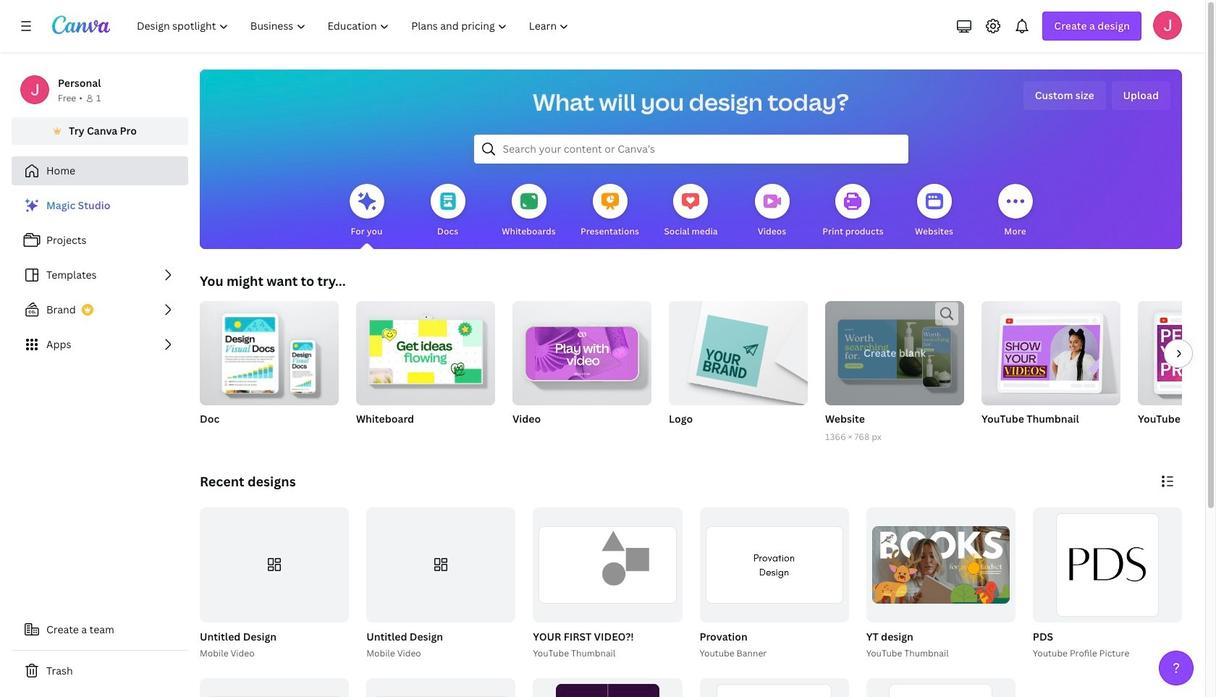 Task type: describe. For each thing, give the bounding box(es) containing it.
Search search field
[[503, 135, 880, 163]]

james peterson image
[[1154, 11, 1183, 40]]

top level navigation element
[[127, 12, 582, 41]]



Task type: vqa. For each thing, say whether or not it's contained in the screenshot.
James Peterson IMAGE
yes



Task type: locate. For each thing, give the bounding box(es) containing it.
group
[[200, 296, 339, 445], [200, 296, 339, 406], [356, 296, 495, 445], [356, 296, 495, 406], [513, 296, 652, 445], [513, 296, 652, 406], [669, 296, 808, 445], [669, 296, 808, 406], [982, 296, 1121, 445], [982, 296, 1121, 406], [826, 297, 965, 445], [826, 297, 965, 406], [1139, 301, 1217, 445], [1139, 301, 1217, 406], [197, 508, 349, 661], [200, 508, 349, 623], [364, 508, 516, 661], [530, 508, 683, 661], [697, 508, 849, 661], [700, 508, 849, 623], [864, 508, 1016, 661], [867, 508, 1016, 623], [1031, 508, 1183, 661], [1033, 508, 1183, 623], [533, 678, 683, 697], [700, 678, 849, 697], [867, 678, 1016, 697]]

list
[[12, 191, 188, 359]]

None search field
[[474, 135, 909, 164]]



